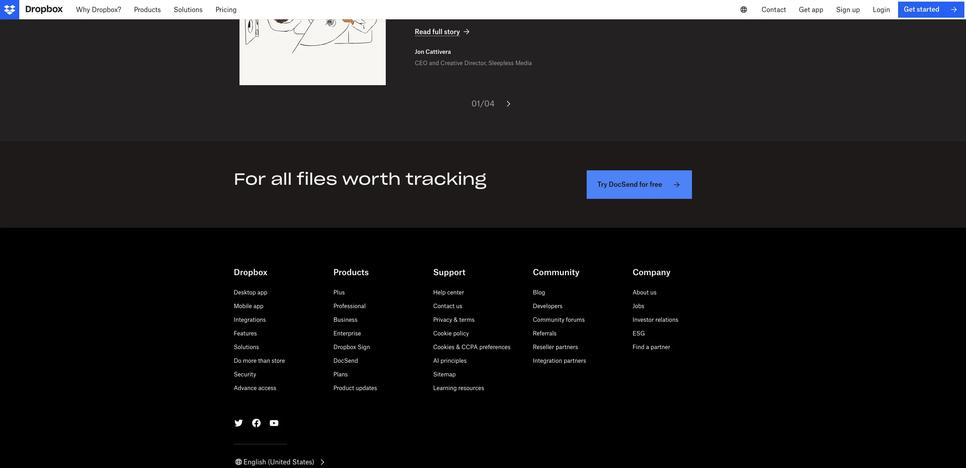 Task type: vqa. For each thing, say whether or not it's contained in the screenshot.
second Tab from the bottom of the page
no



Task type: locate. For each thing, give the bounding box(es) containing it.
us
[[650, 289, 657, 296], [456, 303, 462, 310]]

login link
[[866, 0, 897, 19]]

app right desktop at the left bottom of page
[[257, 289, 267, 296]]

contact up privacy
[[433, 303, 455, 310]]

&
[[454, 316, 458, 323], [456, 344, 460, 351]]

an illustration of two people sitting at a desk looking at a digital tablet image
[[240, 0, 386, 85]]

get for get app
[[799, 6, 810, 14]]

get app button
[[793, 0, 830, 19]]

contact inside footer
[[433, 303, 455, 310]]

2 vertical spatial app
[[253, 303, 263, 310]]

1 vertical spatial app
[[257, 289, 267, 296]]

ai principles
[[433, 357, 467, 364]]

ceo
[[415, 59, 428, 66]]

updates
[[356, 385, 377, 392]]

1 vertical spatial &
[[456, 344, 460, 351]]

0 horizontal spatial dropbox
[[234, 267, 267, 277]]

professional link
[[333, 303, 366, 310]]

started
[[917, 5, 940, 13]]

ai principles link
[[433, 357, 467, 364]]

dropbox for dropbox
[[234, 267, 267, 277]]

jon cattivera
[[415, 48, 451, 55]]

& left ccpa
[[456, 344, 460, 351]]

solutions left pricing
[[174, 6, 203, 14]]

read
[[415, 28, 431, 36]]

solutions down features link
[[234, 344, 259, 351]]

dropbox
[[234, 267, 267, 277], [333, 344, 356, 351]]

sign
[[836, 6, 850, 14], [358, 344, 370, 351]]

contact
[[762, 6, 786, 14], [433, 303, 455, 310]]

policy
[[453, 330, 469, 337]]

mobile app link
[[234, 303, 263, 310]]

& for cookies
[[456, 344, 460, 351]]

0 vertical spatial products
[[134, 6, 161, 14]]

investor
[[633, 316, 654, 323]]

us for about us
[[650, 289, 657, 296]]

& left terms
[[454, 316, 458, 323]]

find
[[633, 344, 645, 351]]

reseller partners
[[533, 344, 578, 351]]

1 vertical spatial sign
[[358, 344, 370, 351]]

docsend link
[[333, 357, 358, 364]]

principles
[[441, 357, 467, 364]]

referrals link
[[533, 330, 557, 337]]

0 horizontal spatial products
[[134, 6, 161, 14]]

cookies & ccpa preferences
[[433, 344, 511, 351]]

0 horizontal spatial contact
[[433, 303, 455, 310]]

advance
[[234, 385, 257, 392]]

1 community from the top
[[533, 267, 580, 277]]

get left started
[[904, 5, 915, 13]]

0 vertical spatial app
[[812, 6, 823, 14]]

partners down reseller partners link
[[564, 357, 586, 364]]

integration partners link
[[533, 357, 586, 364]]

0 vertical spatial contact
[[762, 6, 786, 14]]

app inside popup button
[[812, 6, 823, 14]]

0 vertical spatial community
[[533, 267, 580, 277]]

0 horizontal spatial solutions
[[174, 6, 203, 14]]

0 vertical spatial partners
[[556, 344, 578, 351]]

solutions
[[174, 6, 203, 14], [234, 344, 259, 351]]

1 horizontal spatial dropbox
[[333, 344, 356, 351]]

footer
[[0, 247, 966, 468]]

find a partner
[[633, 344, 670, 351]]

community for community forums
[[533, 316, 564, 323]]

community down developers
[[533, 316, 564, 323]]

us right about
[[650, 289, 657, 296]]

read full story link
[[415, 27, 471, 37]]

help center
[[433, 289, 464, 296]]

1 vertical spatial contact
[[433, 303, 455, 310]]

solutions inside solutions dropdown button
[[174, 6, 203, 14]]

get right contact popup button
[[799, 6, 810, 14]]

1 horizontal spatial contact
[[762, 6, 786, 14]]

us down center
[[456, 303, 462, 310]]

products inside popup button
[[134, 6, 161, 14]]

jobs link
[[633, 303, 645, 310]]

professional
[[333, 303, 366, 310]]

1 vertical spatial docsend
[[333, 357, 358, 364]]

0 vertical spatial docsend
[[609, 180, 638, 189]]

1 vertical spatial dropbox
[[333, 344, 356, 351]]

integration
[[533, 357, 562, 364]]

esg link
[[633, 330, 645, 337]]

help
[[433, 289, 446, 296]]

0 vertical spatial us
[[650, 289, 657, 296]]

1 horizontal spatial products
[[333, 267, 369, 277]]

cookies & ccpa preferences link
[[433, 344, 511, 351]]

cookies
[[433, 344, 455, 351]]

sitemap
[[433, 371, 456, 378]]

app right mobile
[[253, 303, 263, 310]]

try docsend for free
[[597, 180, 662, 189]]

2 community from the top
[[533, 316, 564, 323]]

partners up integration partners link
[[556, 344, 578, 351]]

docsend left for
[[609, 180, 638, 189]]

dropbox up docsend link
[[333, 344, 356, 351]]

desktop app link
[[234, 289, 267, 296]]

0 horizontal spatial docsend
[[333, 357, 358, 364]]

contact left 'get app' popup button
[[762, 6, 786, 14]]

forums
[[566, 316, 585, 323]]

0 horizontal spatial us
[[456, 303, 462, 310]]

all
[[271, 169, 292, 189]]

about us
[[633, 289, 657, 296]]

app for get app
[[812, 6, 823, 14]]

states)
[[292, 458, 314, 466]]

0 horizontal spatial get
[[799, 6, 810, 14]]

1 horizontal spatial solutions
[[234, 344, 259, 351]]

0 vertical spatial &
[[454, 316, 458, 323]]

advance access
[[234, 385, 276, 392]]

1 vertical spatial us
[[456, 303, 462, 310]]

cookie policy
[[433, 330, 469, 337]]

referrals
[[533, 330, 557, 337]]

dropbox sign link
[[333, 344, 370, 351]]

app for mobile app
[[253, 303, 263, 310]]

(united
[[268, 458, 291, 466]]

support
[[433, 267, 465, 277]]

products
[[134, 6, 161, 14], [333, 267, 369, 277]]

app left sign up on the right of the page
[[812, 6, 823, 14]]

get
[[904, 5, 915, 13], [799, 6, 810, 14]]

1 vertical spatial solutions
[[234, 344, 259, 351]]

developers
[[533, 303, 563, 310]]

help center link
[[433, 289, 464, 296]]

center
[[447, 289, 464, 296]]

up
[[852, 6, 860, 14]]

1 vertical spatial community
[[533, 316, 564, 323]]

get for get started
[[904, 5, 915, 13]]

docsend up plans "link"
[[333, 357, 358, 364]]

dropbox up "desktop app" link on the left bottom of the page
[[234, 267, 267, 277]]

1 vertical spatial partners
[[564, 357, 586, 364]]

sign down enterprise link
[[358, 344, 370, 351]]

solutions button
[[167, 0, 209, 19]]

01/04
[[471, 98, 495, 109]]

1 horizontal spatial sign
[[836, 6, 850, 14]]

get inside the "get started" link
[[904, 5, 915, 13]]

english
[[243, 458, 266, 466]]

store
[[272, 357, 285, 364]]

plans
[[333, 371, 348, 378]]

reseller partners link
[[533, 344, 578, 351]]

community up the blog
[[533, 267, 580, 277]]

sign left up
[[836, 6, 850, 14]]

privacy & terms
[[433, 316, 475, 323]]

0 vertical spatial dropbox
[[234, 267, 267, 277]]

dropbox for dropbox sign
[[333, 344, 356, 351]]

investor relations link
[[633, 316, 679, 323]]

contact for contact
[[762, 6, 786, 14]]

get inside 'get app' popup button
[[799, 6, 810, 14]]

company
[[633, 267, 671, 277]]

1 horizontal spatial us
[[650, 289, 657, 296]]

1 horizontal spatial get
[[904, 5, 915, 13]]

relations
[[656, 316, 679, 323]]

reseller
[[533, 344, 554, 351]]

product updates link
[[333, 385, 377, 392]]

0 vertical spatial solutions
[[174, 6, 203, 14]]

a
[[646, 344, 649, 351]]

learning resources link
[[433, 385, 484, 392]]

contact inside contact popup button
[[762, 6, 786, 14]]



Task type: describe. For each thing, give the bounding box(es) containing it.
contact button
[[755, 0, 793, 19]]

why dropbox? button
[[70, 0, 128, 19]]

preferences
[[479, 344, 511, 351]]

sign up link
[[830, 0, 866, 19]]

do more than store link
[[234, 357, 285, 364]]

get started
[[904, 5, 940, 13]]

try
[[597, 180, 607, 189]]

about us link
[[633, 289, 657, 296]]

advance access link
[[234, 385, 276, 392]]

learning
[[433, 385, 457, 392]]

access
[[258, 385, 276, 392]]

about
[[633, 289, 649, 296]]

product updates
[[333, 385, 377, 392]]

contact for contact us
[[433, 303, 455, 310]]

jobs
[[633, 303, 645, 310]]

partners for integration partners
[[564, 357, 586, 364]]

blog link
[[533, 289, 545, 296]]

desktop app
[[234, 289, 267, 296]]

us for contact us
[[456, 303, 462, 310]]

pricing link
[[209, 0, 243, 19]]

ccpa
[[462, 344, 478, 351]]

sign up
[[836, 6, 860, 14]]

plus
[[333, 289, 345, 296]]

ceo and creative director, sleepless media
[[415, 59, 532, 66]]

features
[[234, 330, 257, 337]]

business
[[333, 316, 358, 323]]

sitemap link
[[433, 371, 456, 378]]

cookie
[[433, 330, 452, 337]]

partner
[[651, 344, 670, 351]]

desktop
[[234, 289, 256, 296]]

cattivera
[[426, 48, 451, 55]]

for
[[234, 169, 266, 189]]

resources
[[458, 385, 484, 392]]

integrations
[[234, 316, 266, 323]]

files
[[297, 169, 337, 189]]

get started link
[[898, 2, 965, 18]]

blog
[[533, 289, 545, 296]]

plus link
[[333, 289, 345, 296]]

privacy
[[433, 316, 452, 323]]

contact us link
[[433, 303, 462, 310]]

read full story
[[415, 28, 460, 36]]

business link
[[333, 316, 358, 323]]

learning resources
[[433, 385, 484, 392]]

story
[[444, 28, 460, 36]]

free
[[650, 180, 662, 189]]

worth
[[342, 169, 401, 189]]

director,
[[464, 59, 487, 66]]

sleepless
[[488, 59, 514, 66]]

mobile app
[[234, 303, 263, 310]]

pricing
[[216, 6, 237, 14]]

features link
[[234, 330, 257, 337]]

& for privacy
[[454, 316, 458, 323]]

cookie policy link
[[433, 330, 469, 337]]

english (united states) button
[[234, 457, 327, 467]]

0 vertical spatial sign
[[836, 6, 850, 14]]

app for desktop app
[[257, 289, 267, 296]]

footer containing dropbox
[[0, 247, 966, 468]]

and
[[429, 59, 439, 66]]

plans link
[[333, 371, 348, 378]]

privacy & terms link
[[433, 316, 475, 323]]

1 horizontal spatial docsend
[[609, 180, 638, 189]]

than
[[258, 357, 270, 364]]

mobile
[[234, 303, 252, 310]]

terms
[[459, 316, 475, 323]]

product
[[333, 385, 354, 392]]

community forums
[[533, 316, 585, 323]]

esg
[[633, 330, 645, 337]]

contact us
[[433, 303, 462, 310]]

dropbox sign
[[333, 344, 370, 351]]

media
[[515, 59, 532, 66]]

integrations link
[[234, 316, 266, 323]]

for
[[639, 180, 648, 189]]

0 horizontal spatial sign
[[358, 344, 370, 351]]

jon
[[415, 48, 424, 55]]

community for community
[[533, 267, 580, 277]]

1 vertical spatial products
[[333, 267, 369, 277]]

for all files worth tracking
[[234, 169, 486, 189]]

partners for reseller partners
[[556, 344, 578, 351]]

creative
[[441, 59, 463, 66]]

security
[[234, 371, 256, 378]]

more
[[243, 357, 257, 364]]

login
[[873, 6, 890, 14]]

developers link
[[533, 303, 563, 310]]



